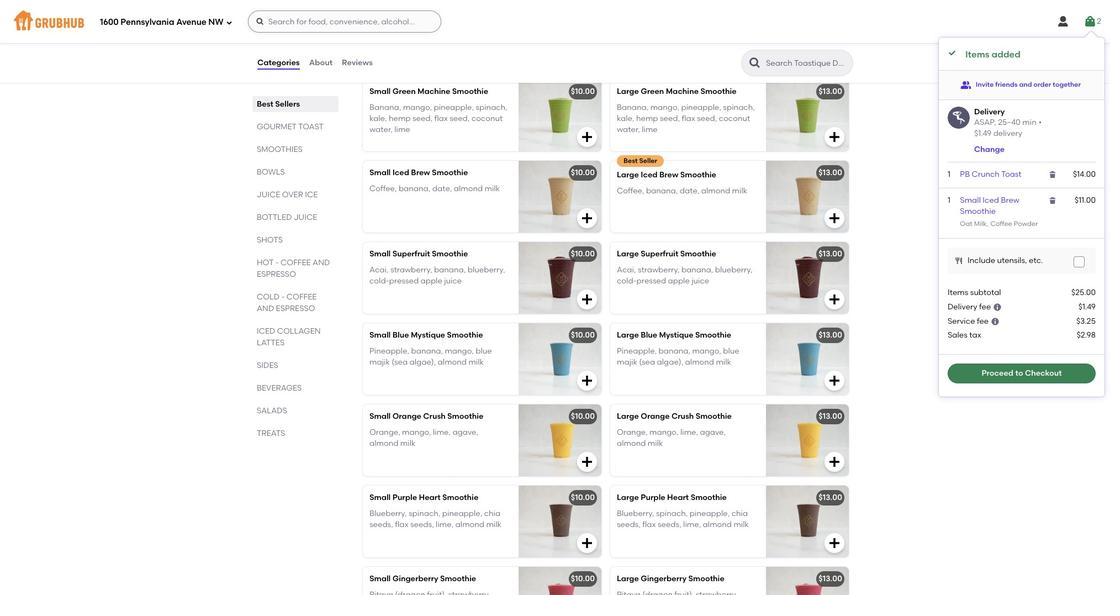 Task type: vqa. For each thing, say whether or not it's contained in the screenshot.


Task type: locate. For each thing, give the bounding box(es) containing it.
2 machine from the left
[[666, 87, 699, 96]]

lime
[[395, 125, 410, 134], [642, 125, 658, 134]]

2 large from the top
[[617, 170, 639, 180]]

1 horizontal spatial algae),
[[657, 357, 684, 367]]

blueberry, spinach, pineapple, chia seeds, flax seeds, lime, almond milk down large purple heart smoothie
[[617, 509, 749, 529]]

1 horizontal spatial orange,
[[617, 427, 648, 437]]

acai, down small superfruit smoothie
[[370, 265, 389, 274]]

coffee for cold
[[287, 292, 317, 302]]

0 horizontal spatial pineapple,
[[370, 346, 409, 356]]

1 purple from the left
[[393, 493, 417, 502]]

0 horizontal spatial coffee, banana, date, almond milk
[[370, 184, 500, 193]]

- inside hot - coffee and espresso
[[276, 258, 279, 267]]

0 vertical spatial delivery
[[975, 107, 1005, 116]]

spinach,
[[476, 103, 508, 112], [723, 103, 755, 112], [409, 509, 441, 518], [656, 509, 688, 518]]

1 juice from the left
[[444, 276, 462, 286]]

mystique for large
[[659, 331, 694, 340]]

svg image
[[1057, 15, 1070, 28], [226, 19, 232, 26], [828, 131, 841, 144], [1049, 170, 1058, 179], [1049, 196, 1058, 205], [828, 212, 841, 225], [581, 293, 594, 306], [991, 317, 1000, 326], [828, 374, 841, 387], [581, 455, 594, 469], [828, 455, 841, 469], [828, 537, 841, 550]]

2 algae), from the left
[[657, 357, 684, 367]]

crush for large
[[672, 412, 694, 421]]

hot - coffee and espresso tab
[[257, 257, 334, 280]]

1 algae), from the left
[[410, 357, 436, 367]]

1 orange, mango, lime, agave, almond milk from the left
[[370, 427, 478, 448]]

nw
[[208, 17, 224, 27]]

0 vertical spatial fee
[[980, 302, 991, 312]]

bottled
[[257, 213, 292, 222]]

beverages tab
[[257, 382, 334, 394]]

blueberry, for small superfruit smoothie
[[468, 265, 505, 274]]

0 horizontal spatial agave,
[[453, 427, 478, 437]]

apple down small superfruit smoothie
[[421, 276, 442, 286]]

2 orange, from the left
[[617, 427, 648, 437]]

0 vertical spatial small iced brew smoothie
[[370, 168, 468, 178]]

1 vertical spatial delivery
[[948, 302, 978, 312]]

mystique
[[411, 331, 445, 340], [659, 331, 694, 340]]

2 hemp from the left
[[636, 114, 658, 123]]

5 $13.00 from the top
[[819, 412, 843, 421]]

checkout
[[1025, 368, 1062, 378]]

- for cold
[[281, 292, 285, 302]]

0 horizontal spatial heart
[[419, 493, 441, 502]]

oat
[[960, 220, 973, 228]]

and down the shots tab
[[313, 258, 330, 267]]

coffee,
[[370, 184, 397, 193], [617, 186, 644, 195]]

1 horizontal spatial pineapple,
[[617, 346, 657, 356]]

blueberry, spinach, pineapple, chia seeds, flax seeds, lime, almond milk
[[370, 509, 502, 529], [617, 509, 749, 529]]

pineapple, down small purple heart smoothie
[[442, 509, 482, 518]]

majik down "small blue mystique smoothie"
[[370, 357, 390, 367]]

$10.00 for large purple heart smoothie
[[571, 493, 595, 502]]

small purple heart smoothie image
[[519, 486, 602, 558]]

banana,
[[399, 184, 431, 193], [646, 186, 678, 195], [434, 265, 466, 274], [682, 265, 713, 274], [411, 346, 443, 356], [659, 346, 691, 356]]

majik down "large blue mystique smoothie"
[[617, 357, 637, 367]]

orange, mango, lime, agave, almond milk down large orange crush smoothie
[[617, 427, 726, 448]]

0 horizontal spatial $1.49
[[975, 129, 992, 138]]

1 $13.00 from the top
[[819, 87, 843, 96]]

pressed
[[389, 276, 419, 286], [637, 276, 666, 286]]

1 horizontal spatial $1.49
[[1079, 302, 1096, 312]]

best inside best sellers tab
[[257, 99, 273, 109]]

$3.25
[[1077, 317, 1096, 326]]

1 crush from the left
[[423, 412, 446, 421]]

agave, down large orange crush smoothie
[[700, 427, 726, 437]]

7 large from the top
[[617, 574, 639, 584]]

small
[[370, 87, 391, 96], [370, 168, 391, 178], [960, 195, 981, 205], [370, 249, 391, 259], [370, 331, 391, 340], [370, 412, 391, 421], [370, 493, 391, 502], [370, 574, 391, 584]]

1 cold- from the left
[[370, 276, 389, 286]]

juice down ice at the left top of the page
[[294, 213, 317, 222]]

2 green from the left
[[641, 87, 664, 96]]

mango, down large green machine smoothie
[[651, 103, 680, 112]]

(sea for large
[[639, 357, 655, 367]]

1 orange from the left
[[393, 412, 422, 421]]

1 horizontal spatial acai,
[[617, 265, 636, 274]]

0 horizontal spatial -
[[276, 258, 279, 267]]

coffee inside cold - coffee and espresso
[[287, 292, 317, 302]]

lime up seller
[[642, 125, 658, 134]]

reviews
[[342, 58, 373, 67]]

1 kale, from the left
[[370, 114, 387, 123]]

$13.00 for banana, mango, pineapple, spinach, kale, hemp seed, flax seed, coconut water, lime
[[819, 87, 843, 96]]

1 (sea from the left
[[392, 357, 408, 367]]

pineapple, down "small blue mystique smoothie"
[[370, 346, 409, 356]]

kale, for large
[[617, 114, 635, 123]]

0 horizontal spatial hemp
[[389, 114, 411, 123]]

algae), down "small blue mystique smoothie"
[[410, 357, 436, 367]]

best left "sellers"
[[257, 99, 273, 109]]

iced collagen lattes
[[257, 327, 321, 348]]

1 horizontal spatial pineapple, banana, mango, blue majik (sea algae), almond milk
[[617, 346, 740, 367]]

2 seed, from the left
[[450, 114, 470, 123]]

1 banana, mango, pineapple, spinach, kale, hemp seed, flax seed, coconut water, lime from the left
[[370, 103, 508, 134]]

friends
[[996, 81, 1018, 88]]

delivery up the asap,
[[975, 107, 1005, 116]]

1 horizontal spatial blueberry, spinach, pineapple, chia seeds, flax seeds, lime, almond milk
[[617, 509, 749, 529]]

1 horizontal spatial majik
[[617, 357, 637, 367]]

mango, down "small blue mystique smoothie"
[[445, 346, 474, 356]]

pineapple, banana, mango, blue majik (sea algae), almond milk for large
[[617, 346, 740, 367]]

pressed down small superfruit smoothie
[[389, 276, 419, 286]]

1 horizontal spatial coffee, banana, date, almond milk
[[617, 186, 748, 195]]

1 water, from the left
[[370, 125, 393, 134]]

apple
[[421, 276, 442, 286], [668, 276, 690, 286]]

0 horizontal spatial small iced brew smoothie
[[370, 168, 468, 178]]

large for large green machine smoothie
[[617, 87, 639, 96]]

items added tooltip
[[939, 31, 1105, 397]]

1 horizontal spatial orange, mango, lime, agave, almond milk
[[617, 427, 726, 448]]

0 vertical spatial juice
[[257, 190, 280, 199]]

items up delivery fee
[[948, 288, 969, 297]]

1 horizontal spatial acai, strawberry, banana, blueberry, cold-pressed apple juice
[[617, 265, 753, 286]]

machine for small
[[418, 87, 451, 96]]

to
[[1016, 368, 1024, 378]]

majik for small
[[370, 357, 390, 367]]

hot
[[257, 258, 274, 267]]

juice over ice tab
[[257, 189, 334, 201]]

0 horizontal spatial machine
[[418, 87, 451, 96]]

1 acai, strawberry, banana, blueberry, cold-pressed apple juice from the left
[[370, 265, 505, 286]]

banana, mango, pineapple, spinach, kale, hemp seed, flax seed, coconut water, lime down small green machine smoothie
[[370, 103, 508, 134]]

blueberry,
[[370, 509, 407, 518], [617, 509, 654, 518]]

purple for small
[[393, 493, 417, 502]]

1 horizontal spatial chia
[[732, 509, 748, 518]]

1 blueberry, from the left
[[370, 509, 407, 518]]

$1.49
[[975, 129, 992, 138], [1079, 302, 1096, 312]]

2 blueberry, from the left
[[617, 509, 654, 518]]

superfruit for large
[[641, 249, 679, 259]]

smoothies
[[361, 54, 432, 68], [257, 145, 303, 154]]

1 horizontal spatial pressed
[[637, 276, 666, 286]]

3 $13.00 from the top
[[819, 249, 843, 259]]

gingerberry for large
[[641, 574, 687, 584]]

orange for large
[[641, 412, 670, 421]]

1 majik from the left
[[370, 357, 390, 367]]

2 blue from the left
[[723, 346, 740, 356]]

main navigation navigation
[[0, 0, 1110, 43]]

2 button
[[1084, 12, 1102, 31]]

lime for small
[[395, 125, 410, 134]]

small for banana, mango, pineapple, spinach, kale, hemp seed, flax seed, coconut water, lime
[[370, 87, 391, 96]]

1 for small
[[948, 195, 951, 205]]

$13.00 for acai, strawberry, banana, blueberry, cold-pressed apple juice
[[819, 249, 843, 259]]

smoothies down gourmet
[[257, 145, 303, 154]]

$10.00 for large green machine smoothie
[[571, 87, 595, 96]]

0 vertical spatial coffee
[[281, 258, 311, 267]]

pineapple, down large green machine smoothie
[[681, 103, 722, 112]]

6 $13.00 from the top
[[819, 493, 843, 502]]

coffee
[[281, 258, 311, 267], [287, 292, 317, 302]]

$13.00
[[819, 87, 843, 96], [819, 168, 843, 178], [819, 249, 843, 259], [819, 331, 843, 340], [819, 412, 843, 421], [819, 493, 843, 502], [819, 574, 843, 584]]

smoothies tab
[[257, 144, 334, 155]]

0 vertical spatial 1
[[948, 170, 951, 179]]

- for hot
[[276, 258, 279, 267]]

2 acai, from the left
[[617, 265, 636, 274]]

blue for large
[[641, 331, 658, 340]]

1 pressed from the left
[[389, 276, 419, 286]]

flax down small purple heart smoothie
[[395, 520, 409, 529]]

$10.00 for large superfruit smoothie
[[571, 249, 595, 259]]

1 horizontal spatial juice
[[692, 276, 709, 286]]

coffee down hot - coffee and espresso tab
[[287, 292, 317, 302]]

milk
[[485, 184, 500, 193], [732, 186, 748, 195], [469, 357, 484, 367], [716, 357, 731, 367], [400, 439, 416, 448], [648, 439, 663, 448], [486, 520, 502, 529], [734, 520, 749, 529]]

people icon image
[[961, 79, 972, 90]]

1 horizontal spatial mystique
[[659, 331, 694, 340]]

0 horizontal spatial coconut
[[472, 114, 503, 123]]

and
[[313, 258, 330, 267], [257, 304, 274, 313]]

0 horizontal spatial blue
[[393, 331, 409, 340]]

1 pineapple, banana, mango, blue majik (sea algae), almond milk from the left
[[370, 346, 492, 367]]

1 horizontal spatial superfruit
[[641, 249, 679, 259]]

and inside cold - coffee and espresso
[[257, 304, 274, 313]]

0 horizontal spatial acai,
[[370, 265, 389, 274]]

flax down small green machine smoothie
[[435, 114, 448, 123]]

fee down subtotal
[[980, 302, 991, 312]]

$14.00
[[1073, 170, 1096, 179]]

0 horizontal spatial coffee,
[[370, 184, 397, 193]]

4 seed, from the left
[[697, 114, 717, 123]]

delivery
[[975, 107, 1005, 116], [948, 302, 978, 312]]

1 vertical spatial fee
[[977, 317, 989, 326]]

items
[[966, 49, 990, 60], [948, 288, 969, 297]]

coffee for hot
[[281, 258, 311, 267]]

cold-
[[370, 276, 389, 286], [617, 276, 637, 286]]

1 lime from the left
[[395, 125, 410, 134]]

banana, down small green machine smoothie
[[370, 103, 401, 112]]

bottled juice
[[257, 213, 317, 222]]

2 majik from the left
[[617, 357, 637, 367]]

pineapple,
[[370, 346, 409, 356], [617, 346, 657, 356]]

powder
[[1014, 220, 1038, 228]]

1 horizontal spatial best
[[624, 157, 638, 165]]

pineapple, down small green machine smoothie
[[434, 103, 474, 112]]

svg image
[[1084, 15, 1097, 28], [256, 17, 264, 26], [948, 49, 957, 57], [581, 131, 594, 144], [581, 212, 594, 225], [955, 256, 963, 265], [1076, 258, 1083, 265], [828, 293, 841, 306], [993, 303, 1002, 312], [581, 374, 594, 387], [581, 537, 594, 550]]

hemp down small green machine smoothie
[[389, 114, 411, 123]]

seed,
[[413, 114, 433, 123], [450, 114, 470, 123], [660, 114, 680, 123], [697, 114, 717, 123]]

apple down large superfruit smoothie
[[668, 276, 690, 286]]

banana, mango, pineapple, spinach, kale, hemp seed, flax seed, coconut water, lime for small
[[370, 103, 508, 134]]

1 horizontal spatial (sea
[[639, 357, 655, 367]]

pressed down large superfruit smoothie
[[637, 276, 666, 286]]

4 $13.00 from the top
[[819, 331, 843, 340]]

0 horizontal spatial kale,
[[370, 114, 387, 123]]

1 horizontal spatial banana, mango, pineapple, spinach, kale, hemp seed, flax seed, coconut water, lime
[[617, 103, 755, 134]]

invite friends and order together button
[[961, 75, 1081, 95]]

1 heart from the left
[[419, 493, 441, 502]]

pineapple, banana, mango, blue majik (sea algae), almond milk down "small blue mystique smoothie"
[[370, 346, 492, 367]]

0 horizontal spatial green
[[393, 87, 416, 96]]

4 $10.00 from the top
[[571, 331, 595, 340]]

blueberry, for large
[[617, 509, 654, 518]]

(sea down "small blue mystique smoothie"
[[392, 357, 408, 367]]

and down cold
[[257, 304, 274, 313]]

1 horizontal spatial blueberry,
[[715, 265, 753, 274]]

order
[[1034, 81, 1052, 88]]

large orange crush smoothie image
[[766, 405, 849, 476]]

small iced brew smoothie link
[[960, 195, 1020, 216]]

2 strawberry, from the left
[[638, 265, 680, 274]]

1 vertical spatial juice
[[294, 213, 317, 222]]

gingerberry for small
[[393, 574, 438, 584]]

4 large from the top
[[617, 331, 639, 340]]

2 (sea from the left
[[639, 357, 655, 367]]

banana,
[[370, 103, 401, 112], [617, 103, 649, 112]]

about
[[309, 58, 333, 67]]

1 horizontal spatial heart
[[667, 493, 689, 502]]

pineapple, down large purple heart smoothie
[[690, 509, 730, 518]]

2 crush from the left
[[672, 412, 694, 421]]

mango, for large green machine smoothie
[[651, 103, 680, 112]]

1 green from the left
[[393, 87, 416, 96]]

espresso down hot
[[257, 270, 296, 279]]

fee
[[980, 302, 991, 312], [977, 317, 989, 326]]

cold - coffee and espresso tab
[[257, 291, 334, 314]]

2 banana, mango, pineapple, spinach, kale, hemp seed, flax seed, coconut water, lime from the left
[[617, 103, 755, 134]]

Search Toastique Dupont Circle search field
[[765, 58, 850, 69]]

crunch
[[972, 170, 1000, 179]]

2 kale, from the left
[[617, 114, 635, 123]]

1 horizontal spatial lime
[[642, 125, 658, 134]]

small superfruit smoothie
[[370, 249, 468, 259]]

0 horizontal spatial pineapple, banana, mango, blue majik (sea algae), almond milk
[[370, 346, 492, 367]]

1 horizontal spatial brew
[[660, 170, 679, 180]]

6 $10.00 from the top
[[571, 493, 595, 502]]

- right cold
[[281, 292, 285, 302]]

together
[[1053, 81, 1081, 88]]

1 horizontal spatial iced
[[641, 170, 658, 180]]

proceed to checkout button
[[948, 363, 1096, 383]]

0 horizontal spatial water,
[[370, 125, 393, 134]]

1 vertical spatial espresso
[[276, 304, 315, 313]]

mango, for small orange crush smoothie
[[402, 427, 431, 437]]

seeds,
[[370, 520, 393, 529], [410, 520, 434, 529], [617, 520, 641, 529], [658, 520, 682, 529]]

$1.49 down the asap,
[[975, 129, 992, 138]]

gourmet
[[257, 122, 297, 131]]

0 vertical spatial espresso
[[257, 270, 296, 279]]

0 horizontal spatial cold-
[[370, 276, 389, 286]]

0 horizontal spatial date,
[[432, 184, 452, 193]]

include
[[968, 256, 996, 265]]

1 hemp from the left
[[389, 114, 411, 123]]

blue
[[393, 331, 409, 340], [641, 331, 658, 340]]

chia
[[484, 509, 501, 518], [732, 509, 748, 518]]

2 blue from the left
[[641, 331, 658, 340]]

1 machine from the left
[[418, 87, 451, 96]]

water, for small
[[370, 125, 393, 134]]

blueberry, down large purple heart smoothie
[[617, 509, 654, 518]]

orange, down large orange crush smoothie
[[617, 427, 648, 437]]

strawberry, down small superfruit smoothie
[[391, 265, 432, 274]]

1 blueberry, from the left
[[468, 265, 505, 274]]

mango, down small green machine smoothie
[[403, 103, 432, 112]]

(sea down "large blue mystique smoothie"
[[639, 357, 655, 367]]

2 horizontal spatial brew
[[1001, 195, 1020, 205]]

1 horizontal spatial coffee,
[[617, 186, 644, 195]]

algae), for small
[[410, 357, 436, 367]]

pineapple, for large
[[617, 346, 657, 356]]

large iced brew smoothie image
[[766, 161, 849, 233]]

date, for small iced brew smoothie
[[432, 184, 452, 193]]

shots
[[257, 235, 283, 245]]

2 purple from the left
[[641, 493, 666, 502]]

0 horizontal spatial (sea
[[392, 357, 408, 367]]

0 horizontal spatial acai, strawberry, banana, blueberry, cold-pressed apple juice
[[370, 265, 505, 286]]

blueberry, spinach, pineapple, chia seeds, flax seeds, lime, almond milk down small purple heart smoothie
[[370, 509, 502, 529]]

blue
[[476, 346, 492, 356], [723, 346, 740, 356]]

mango,
[[403, 103, 432, 112], [651, 103, 680, 112], [445, 346, 474, 356], [692, 346, 721, 356], [402, 427, 431, 437], [650, 427, 679, 437]]

1 left pb
[[948, 170, 951, 179]]

1 acai, from the left
[[370, 265, 389, 274]]

0 horizontal spatial strawberry,
[[391, 265, 432, 274]]

1 coconut from the left
[[472, 114, 503, 123]]

1 horizontal spatial orange
[[641, 412, 670, 421]]

pb crunch toast
[[960, 170, 1022, 179]]

1 large from the top
[[617, 87, 639, 96]]

1 mystique from the left
[[411, 331, 445, 340]]

smoothies up small green machine smoothie
[[361, 54, 432, 68]]

blue for small
[[393, 331, 409, 340]]

1 1 from the top
[[948, 170, 951, 179]]

0 horizontal spatial banana, mango, pineapple, spinach, kale, hemp seed, flax seed, coconut water, lime
[[370, 103, 508, 134]]

0 horizontal spatial purple
[[393, 493, 417, 502]]

large for large superfruit smoothie
[[617, 249, 639, 259]]

0 horizontal spatial juice
[[444, 276, 462, 286]]

1 vertical spatial small iced brew smoothie
[[960, 195, 1020, 216]]

crush
[[423, 412, 446, 421], [672, 412, 694, 421]]

change button
[[975, 144, 1005, 155]]

and inside hot - coffee and espresso
[[313, 258, 330, 267]]

6 large from the top
[[617, 493, 639, 502]]

apple for small superfruit smoothie
[[421, 276, 442, 286]]

best
[[257, 99, 273, 109], [624, 157, 638, 165]]

large gingerberry smoothie
[[617, 574, 725, 584]]

1 apple from the left
[[421, 276, 442, 286]]

coffee, banana, date, almond milk for small iced brew smoothie
[[370, 184, 500, 193]]

- right hot
[[276, 258, 279, 267]]

1 horizontal spatial smoothies
[[361, 54, 432, 68]]

0 horizontal spatial majik
[[370, 357, 390, 367]]

$1.49 up $3.25
[[1079, 302, 1096, 312]]

pineapple, banana, mango, blue majik (sea algae), almond milk down "large blue mystique smoothie"
[[617, 346, 740, 367]]

5 $10.00 from the top
[[571, 412, 595, 421]]

juice for large superfruit smoothie
[[692, 276, 709, 286]]

2 pineapple, banana, mango, blue majik (sea algae), almond milk from the left
[[617, 346, 740, 367]]

orange,
[[370, 427, 400, 437], [617, 427, 648, 437]]

orange, mango, lime, agave, almond milk
[[370, 427, 478, 448], [617, 427, 726, 448]]

1 horizontal spatial green
[[641, 87, 664, 96]]

pineapple, down "large blue mystique smoothie"
[[617, 346, 657, 356]]

0 horizontal spatial chia
[[484, 509, 501, 518]]

espresso for hot
[[257, 270, 296, 279]]

2 blueberry, spinach, pineapple, chia seeds, flax seeds, lime, almond milk from the left
[[617, 509, 749, 529]]

banana, mango, pineapple, spinach, kale, hemp seed, flax seed, coconut water, lime
[[370, 103, 508, 134], [617, 103, 755, 134]]

2 horizontal spatial iced
[[983, 195, 999, 205]]

3 $10.00 from the top
[[571, 249, 595, 259]]

agave,
[[453, 427, 478, 437], [700, 427, 726, 437]]

1 horizontal spatial machine
[[666, 87, 699, 96]]

2 gingerberry from the left
[[641, 574, 687, 584]]

delivery icon image
[[948, 106, 970, 128]]

1 horizontal spatial kale,
[[617, 114, 635, 123]]

2 lime from the left
[[642, 125, 658, 134]]

2 water, from the left
[[617, 125, 640, 134]]

1 vertical spatial 1
[[948, 195, 951, 205]]

hemp down large green machine smoothie
[[636, 114, 658, 123]]

2 acai, strawberry, banana, blueberry, cold-pressed apple juice from the left
[[617, 265, 753, 286]]

mango, down "large blue mystique smoothie"
[[692, 346, 721, 356]]

juice down small superfruit smoothie
[[444, 276, 462, 286]]

2 chia from the left
[[732, 509, 748, 518]]

1 vertical spatial items
[[948, 288, 969, 297]]

pineapple, for large green machine smoothie
[[681, 103, 722, 112]]

cold- for large
[[617, 276, 637, 286]]

crush for small
[[423, 412, 446, 421]]

-
[[276, 258, 279, 267], [281, 292, 285, 302]]

algae), down "large blue mystique smoothie"
[[657, 357, 684, 367]]

strawberry, down large superfruit smoothie
[[638, 265, 680, 274]]

7 $10.00 from the top
[[571, 574, 595, 584]]

pineapple, banana, mango, blue majik (sea algae), almond milk for small
[[370, 346, 492, 367]]

acai, for large
[[617, 265, 636, 274]]

coconut for small green machine smoothie
[[472, 114, 503, 123]]

1 vertical spatial smoothies
[[257, 145, 303, 154]]

sales
[[948, 330, 968, 340]]

0 horizontal spatial lime
[[395, 125, 410, 134]]

pennsylvania
[[121, 17, 174, 27]]

1 horizontal spatial hemp
[[636, 114, 658, 123]]

lime,
[[433, 427, 451, 437], [681, 427, 698, 437], [436, 520, 454, 529], [683, 520, 701, 529]]

sales tax
[[948, 330, 982, 340]]

2 pressed from the left
[[637, 276, 666, 286]]

2 agave, from the left
[[700, 427, 726, 437]]

1 blue from the left
[[476, 346, 492, 356]]

1 gingerberry from the left
[[393, 574, 438, 584]]

1 horizontal spatial -
[[281, 292, 285, 302]]

orange, for small
[[370, 427, 400, 437]]

0 horizontal spatial best
[[257, 99, 273, 109]]

large for large iced brew smoothie
[[617, 170, 639, 180]]

kale,
[[370, 114, 387, 123], [617, 114, 635, 123]]

1 horizontal spatial water,
[[617, 125, 640, 134]]

cold- down large superfruit smoothie
[[617, 276, 637, 286]]

espresso inside cold - coffee and espresso
[[276, 304, 315, 313]]

1 vertical spatial and
[[257, 304, 274, 313]]

juice
[[444, 276, 462, 286], [692, 276, 709, 286]]

1 superfruit from the left
[[393, 249, 430, 259]]

2 blueberry, from the left
[[715, 265, 753, 274]]

1 banana, from the left
[[370, 103, 401, 112]]

2 1 from the top
[[948, 195, 951, 205]]

4 seeds, from the left
[[658, 520, 682, 529]]

2 heart from the left
[[667, 493, 689, 502]]

1 horizontal spatial small iced brew smoothie
[[960, 195, 1020, 216]]

lime for large
[[642, 125, 658, 134]]

delivery inside the delivery asap, 25–40 min • $1.49 delivery
[[975, 107, 1005, 116]]

iced inside small iced brew smoothie
[[983, 195, 999, 205]]

0 horizontal spatial algae),
[[410, 357, 436, 367]]

2 orange from the left
[[641, 412, 670, 421]]

pressed for large
[[637, 276, 666, 286]]

2 superfruit from the left
[[641, 249, 679, 259]]

5 large from the top
[[617, 412, 639, 421]]

banana, for large blue mystique smoothie
[[659, 346, 691, 356]]

best for best sellers
[[257, 99, 273, 109]]

items left added
[[966, 49, 990, 60]]

pineapple, for small
[[370, 346, 409, 356]]

0 vertical spatial best
[[257, 99, 273, 109]]

1 horizontal spatial date,
[[680, 186, 700, 195]]

0 horizontal spatial superfruit
[[393, 249, 430, 259]]

0 horizontal spatial orange
[[393, 412, 422, 421]]

cold- down small superfruit smoothie
[[370, 276, 389, 286]]

proceed to checkout
[[982, 368, 1062, 378]]

2 mystique from the left
[[659, 331, 694, 340]]

1 vertical spatial -
[[281, 292, 285, 302]]

large for large gingerberry smoothie
[[617, 574, 639, 584]]

large for large orange crush smoothie
[[617, 412, 639, 421]]

best sellers tab
[[257, 98, 334, 110]]

seller
[[639, 157, 658, 165]]

espresso for cold
[[276, 304, 315, 313]]

1 blueberry, spinach, pineapple, chia seeds, flax seeds, lime, almond milk from the left
[[370, 509, 502, 529]]

1 chia from the left
[[484, 509, 501, 518]]

mango, for small green machine smoothie
[[403, 103, 432, 112]]

2 apple from the left
[[668, 276, 690, 286]]

1 left small iced brew smoothie link
[[948, 195, 951, 205]]

1 blue from the left
[[393, 331, 409, 340]]

mango, down small orange crush smoothie
[[402, 427, 431, 437]]

iced collagen lattes tab
[[257, 325, 334, 349]]

agave, down small orange crush smoothie
[[453, 427, 478, 437]]

orange, down small orange crush smoothie
[[370, 427, 400, 437]]

lime down small green machine smoothie
[[395, 125, 410, 134]]

3 large from the top
[[617, 249, 639, 259]]

1 horizontal spatial blue
[[723, 346, 740, 356]]

fee up tax
[[977, 317, 989, 326]]

coffee down the shots tab
[[281, 258, 311, 267]]

1 pineapple, from the left
[[370, 346, 409, 356]]

1 agave, from the left
[[453, 427, 478, 437]]

coffee inside hot - coffee and espresso
[[281, 258, 311, 267]]

fee for service fee
[[977, 317, 989, 326]]

delivery up service
[[948, 302, 978, 312]]

strawberry,
[[391, 265, 432, 274], [638, 265, 680, 274]]

large for large blue mystique smoothie
[[617, 331, 639, 340]]

algae),
[[410, 357, 436, 367], [657, 357, 684, 367]]

acai, down large superfruit smoothie
[[617, 265, 636, 274]]

1 horizontal spatial cold-
[[617, 276, 637, 286]]

acai, strawberry, banana, blueberry, cold-pressed apple juice down large superfruit smoothie
[[617, 265, 753, 286]]

gingerberry
[[393, 574, 438, 584], [641, 574, 687, 584]]

large blue mystique smoothie image
[[766, 323, 849, 395]]

small iced brew smoothie
[[370, 168, 468, 178], [960, 195, 1020, 216]]

1 strawberry, from the left
[[391, 265, 432, 274]]

acai, strawberry, banana, blueberry, cold-pressed apple juice down small superfruit smoothie
[[370, 265, 505, 286]]

subtotal
[[971, 288, 1001, 297]]

0 horizontal spatial blueberry,
[[468, 265, 505, 274]]

1 $10.00 from the top
[[571, 87, 595, 96]]

bottled juice tab
[[257, 212, 334, 223]]

superfruit
[[393, 249, 430, 259], [641, 249, 679, 259]]

small for acai, strawberry, banana, blueberry, cold-pressed apple juice
[[370, 249, 391, 259]]

- inside cold - coffee and espresso
[[281, 292, 285, 302]]

0 horizontal spatial pressed
[[389, 276, 419, 286]]

best left seller
[[624, 157, 638, 165]]

2 juice from the left
[[692, 276, 709, 286]]

1 horizontal spatial banana,
[[617, 103, 649, 112]]

acai,
[[370, 265, 389, 274], [617, 265, 636, 274]]

coffee, banana, date, almond milk
[[370, 184, 500, 193], [617, 186, 748, 195]]

added
[[992, 49, 1021, 60]]

2 pineapple, from the left
[[617, 346, 657, 356]]

2 orange, mango, lime, agave, almond milk from the left
[[617, 427, 726, 448]]

1 vertical spatial coffee
[[287, 292, 317, 302]]

juice down large superfruit smoothie
[[692, 276, 709, 286]]

1 horizontal spatial strawberry,
[[638, 265, 680, 274]]

small green machine smoothie image
[[519, 80, 602, 152]]

0 horizontal spatial mystique
[[411, 331, 445, 340]]

1 horizontal spatial purple
[[641, 493, 666, 502]]

hot - coffee and espresso
[[257, 258, 330, 279]]

lattes
[[257, 338, 285, 348]]

espresso inside hot - coffee and espresso
[[257, 270, 296, 279]]

juice down bowls
[[257, 190, 280, 199]]

coconut
[[472, 114, 503, 123], [719, 114, 750, 123]]

banana, mango, pineapple, spinach, kale, hemp seed, flax seed, coconut water, lime down large green machine smoothie
[[617, 103, 755, 134]]

heart for large
[[667, 493, 689, 502]]

banana, down large green machine smoothie
[[617, 103, 649, 112]]

lime, down large orange crush smoothie
[[681, 427, 698, 437]]

blueberry, down small purple heart smoothie
[[370, 509, 407, 518]]

banana, for large
[[617, 103, 649, 112]]

mango, down large orange crush smoothie
[[650, 427, 679, 437]]

orange, mango, lime, agave, almond milk down small orange crush smoothie
[[370, 427, 478, 448]]

1 horizontal spatial blueberry,
[[617, 509, 654, 518]]

espresso up collagen
[[276, 304, 315, 313]]

2 banana, from the left
[[617, 103, 649, 112]]



Task type: describe. For each thing, give the bounding box(es) containing it.
items added
[[966, 49, 1021, 60]]

change
[[975, 145, 1005, 154]]

kale, for small
[[370, 114, 387, 123]]

coffee, banana, date, almond milk for large iced brew smoothie
[[617, 186, 748, 195]]

acai, for small
[[370, 265, 389, 274]]

gourmet toast tab
[[257, 121, 334, 133]]

delivery for asap,
[[975, 107, 1005, 116]]

1 vertical spatial $1.49
[[1079, 302, 1096, 312]]

and
[[1020, 81, 1032, 88]]

mango, for large orange crush smoothie
[[650, 427, 679, 437]]

banana, mango, pineapple, spinach, kale, hemp seed, flax seed, coconut water, lime for large
[[617, 103, 755, 134]]

sides
[[257, 361, 278, 370]]

small gingerberry smoothie image
[[519, 567, 602, 595]]

iced
[[257, 327, 275, 336]]

$13.00 for pineapple, banana, mango, blue majik (sea algae), almond milk
[[819, 331, 843, 340]]

delivery
[[994, 129, 1023, 138]]

pineapple, for small purple heart smoothie
[[442, 509, 482, 518]]

salads tab
[[257, 405, 334, 417]]

invite
[[976, 81, 994, 88]]

3 seed, from the left
[[660, 114, 680, 123]]

service
[[948, 317, 975, 326]]

large purple heart smoothie
[[617, 493, 727, 502]]

small for orange, mango, lime, agave, almond milk
[[370, 412, 391, 421]]

utensils,
[[997, 256, 1027, 265]]

1600 pennsylvania avenue nw
[[100, 17, 224, 27]]

$2.98
[[1077, 330, 1096, 340]]

2 $10.00 from the top
[[571, 168, 595, 178]]

1 seeds, from the left
[[370, 520, 393, 529]]

25–40
[[998, 118, 1021, 127]]

etc.
[[1029, 256, 1043, 265]]

over
[[282, 190, 303, 199]]

green for small
[[393, 87, 416, 96]]

service fee
[[948, 317, 989, 326]]

collagen
[[277, 327, 321, 336]]

toast
[[1002, 170, 1022, 179]]

blueberry, spinach, pineapple, chia seeds, flax seeds, lime, almond milk for small purple heart smoothie
[[370, 509, 502, 529]]

lime, down large purple heart smoothie
[[683, 520, 701, 529]]

machine for large
[[666, 87, 699, 96]]

best sellers
[[257, 99, 300, 109]]

$25.00
[[1072, 288, 1096, 297]]

small orange crush smoothie image
[[519, 405, 602, 476]]

small iced brew smoothie inside items added tooltip
[[960, 195, 1020, 216]]

large green machine smoothie image
[[766, 80, 849, 152]]

salads
[[257, 406, 287, 415]]

large for large purple heart smoothie
[[617, 493, 639, 502]]

large gingerberry smoothie image
[[766, 567, 849, 595]]

fee for delivery fee
[[980, 302, 991, 312]]

green for large
[[641, 87, 664, 96]]

juice for small superfruit smoothie
[[444, 276, 462, 286]]

sides tab
[[257, 360, 334, 371]]

proceed
[[982, 368, 1014, 378]]

and for cold - coffee and espresso
[[257, 304, 274, 313]]

purple for large
[[641, 493, 666, 502]]

small for blueberry, spinach, pineapple, chia seeds, flax seeds, lime, almond milk
[[370, 493, 391, 502]]

about button
[[309, 43, 333, 83]]

sellers
[[275, 99, 300, 109]]

min
[[1023, 118, 1037, 127]]

reviews button
[[341, 43, 373, 83]]

large green machine smoothie
[[617, 87, 737, 96]]

blueberry, for large superfruit smoothie
[[715, 265, 753, 274]]

delivery for fee
[[948, 302, 978, 312]]

Search for food, convenience, alcohol... search field
[[248, 10, 441, 33]]

majik for large
[[617, 357, 637, 367]]

(sea for small
[[392, 357, 408, 367]]

acai, strawberry, banana, blueberry, cold-pressed apple juice for small superfruit smoothie
[[370, 265, 505, 286]]

items for items added
[[966, 49, 990, 60]]

blue for small blue mystique smoothie
[[476, 346, 492, 356]]

7 $13.00 from the top
[[819, 574, 843, 584]]

delivery asap, 25–40 min • $1.49 delivery
[[975, 107, 1042, 138]]

small blue mystique smoothie
[[370, 331, 483, 340]]

search icon image
[[749, 56, 762, 70]]

small iced brew smoothie image
[[519, 161, 602, 233]]

$1.49 inside the delivery asap, 25–40 min • $1.49 delivery
[[975, 129, 992, 138]]

pineapple, for large purple heart smoothie
[[690, 509, 730, 518]]

tax
[[970, 330, 982, 340]]

2
[[1097, 16, 1102, 26]]

1600
[[100, 17, 119, 27]]

1 seed, from the left
[[413, 114, 433, 123]]

delivery fee
[[948, 302, 991, 312]]

1 horizontal spatial juice
[[294, 213, 317, 222]]

$10.00 for large blue mystique smoothie
[[571, 331, 595, 340]]

treats
[[257, 429, 285, 438]]

small blue mystique smoothie image
[[519, 323, 602, 395]]

small gingerberry smoothie
[[370, 574, 476, 584]]

orange, for large
[[617, 427, 648, 437]]

include utensils, etc.
[[968, 256, 1043, 265]]

orange, mango, lime, agave, almond milk for small
[[370, 427, 478, 448]]

invite friends and order together
[[976, 81, 1081, 88]]

items subtotal
[[948, 288, 1001, 297]]

pb
[[960, 170, 970, 179]]

small green machine smoothie
[[370, 87, 488, 96]]

gourmet toast
[[257, 122, 324, 131]]

water, for large
[[617, 125, 640, 134]]

large orange crush smoothie
[[617, 412, 732, 421]]

smoothies inside tab
[[257, 145, 303, 154]]

bowls
[[257, 167, 285, 177]]

orange for small
[[393, 412, 422, 421]]

small purple heart smoothie
[[370, 493, 479, 502]]

$11.00
[[1075, 195, 1096, 205]]

flax down large green machine smoothie
[[682, 114, 695, 123]]

hemp for small
[[389, 114, 411, 123]]

banana, for small
[[370, 103, 401, 112]]

coffee, for small
[[370, 184, 397, 193]]

pb crunch toast link
[[960, 170, 1022, 179]]

2 seeds, from the left
[[410, 520, 434, 529]]

$10.00 for large orange crush smoothie
[[571, 412, 595, 421]]

milk
[[974, 220, 987, 228]]

flax down large purple heart smoothie
[[643, 520, 656, 529]]

cold - coffee and espresso
[[257, 292, 317, 313]]

agave, for large orange crush smoothie
[[700, 427, 726, 437]]

hemp for large
[[636, 114, 658, 123]]

cold- for small
[[370, 276, 389, 286]]

cold
[[257, 292, 280, 302]]

and for hot - coffee and espresso
[[313, 258, 330, 267]]

date, for large iced brew smoothie
[[680, 186, 700, 195]]

large blue mystique smoothie
[[617, 331, 732, 340]]

large superfruit smoothie image
[[766, 242, 849, 314]]

treats tab
[[257, 428, 334, 439]]

bowls tab
[[257, 166, 334, 178]]

smoothie inside small iced brew smoothie
[[960, 207, 996, 216]]

small inside small iced brew smoothie link
[[960, 195, 981, 205]]

coffee
[[991, 220, 1013, 228]]

strawberry, for small
[[391, 265, 432, 274]]

chia for large purple heart smoothie
[[732, 509, 748, 518]]

0 horizontal spatial juice
[[257, 190, 280, 199]]

strawberry, for large
[[638, 265, 680, 274]]

2 $13.00 from the top
[[819, 168, 843, 178]]

toast
[[298, 122, 324, 131]]

lime, down small orange crush smoothie
[[433, 427, 451, 437]]

heart for small
[[419, 493, 441, 502]]

coconut for large green machine smoothie
[[719, 114, 750, 123]]

agave, for small orange crush smoothie
[[453, 427, 478, 437]]

ice
[[305, 190, 318, 199]]

small orange crush smoothie
[[370, 412, 484, 421]]

0 horizontal spatial iced
[[393, 168, 409, 178]]

beverages
[[257, 383, 302, 393]]

1 for pb
[[948, 170, 951, 179]]

svg image inside 2 button
[[1084, 15, 1097, 28]]

oat milk coffee powder
[[960, 220, 1038, 228]]

juice over ice
[[257, 190, 318, 199]]

shots tab
[[257, 234, 334, 246]]

pressed for small
[[389, 276, 419, 286]]

categories button
[[257, 43, 300, 83]]

0 horizontal spatial brew
[[411, 168, 430, 178]]

blueberry, spinach, pineapple, chia seeds, flax seeds, lime, almond milk for large purple heart smoothie
[[617, 509, 749, 529]]

banana, for small blue mystique smoothie
[[411, 346, 443, 356]]

banana, for small iced brew smoothie
[[399, 184, 431, 193]]

best for best seller
[[624, 157, 638, 165]]

large iced brew smoothie
[[617, 170, 717, 180]]

coffee, for large
[[617, 186, 644, 195]]

large purple heart smoothie image
[[766, 486, 849, 558]]

superfruit for small
[[393, 249, 430, 259]]

large superfruit smoothie
[[617, 249, 717, 259]]

items for items subtotal
[[948, 288, 969, 297]]

apple for large superfruit smoothie
[[668, 276, 690, 286]]

lime, down small purple heart smoothie
[[436, 520, 454, 529]]

small superfruit smoothie image
[[519, 242, 602, 314]]

small for coffee, banana, date, almond milk
[[370, 168, 391, 178]]

3 seeds, from the left
[[617, 520, 641, 529]]

categories
[[257, 58, 300, 67]]

•
[[1039, 118, 1042, 127]]

avenue
[[176, 17, 206, 27]]

asap,
[[975, 118, 997, 127]]

best seller
[[624, 157, 658, 165]]

$13.00 for orange, mango, lime, agave, almond milk
[[819, 412, 843, 421]]

mystique for small
[[411, 331, 445, 340]]

blue for large blue mystique smoothie
[[723, 346, 740, 356]]

brew inside items added tooltip
[[1001, 195, 1020, 205]]



